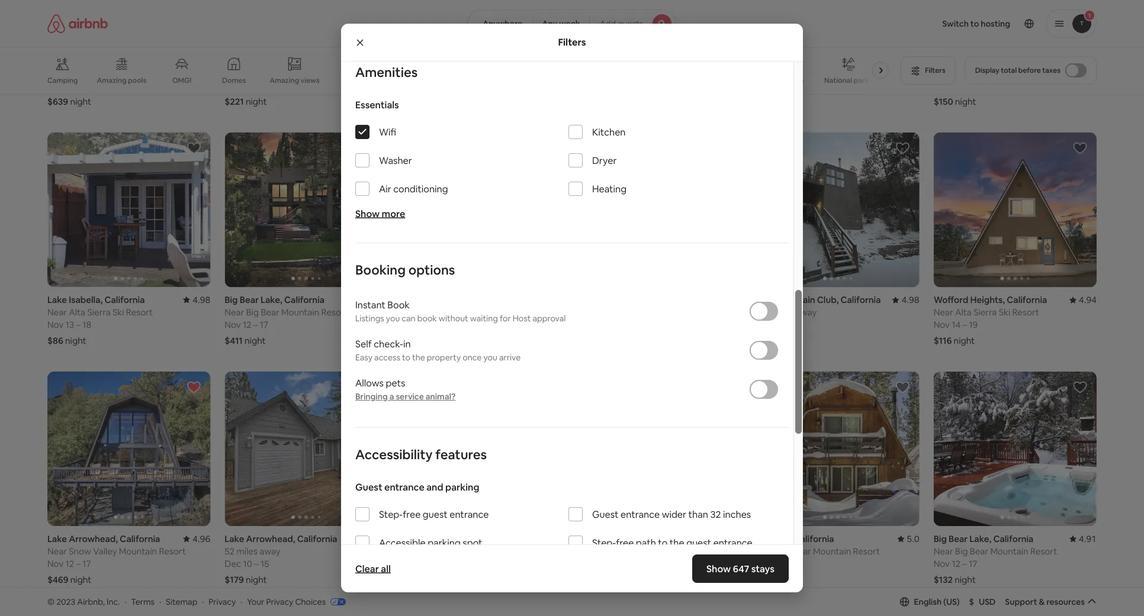 Task type: vqa. For each thing, say whether or not it's contained in the screenshot.
the Anti-
no



Task type: locate. For each thing, give the bounding box(es) containing it.
miles right 52
[[237, 546, 258, 557]]

guest down and
[[423, 509, 448, 521]]

valley
[[270, 68, 294, 79], [93, 546, 117, 557]]

0 horizontal spatial bear,
[[772, 533, 792, 545]]

night right $469
[[70, 574, 91, 586]]

california inside the wofford heights, california near alta sierra ski resort nov 14 – 19 $116 night
[[1007, 294, 1048, 306]]

$270
[[402, 96, 423, 108]]

lake arrowhead, california 53 miles away up $270
[[402, 55, 515, 79]]

access
[[375, 353, 400, 363]]

1 up $221
[[243, 80, 247, 92]]

1 horizontal spatial 6
[[432, 319, 437, 331]]

wofford heights, california near alta sierra ski resort nov 14 – 19 $116 night
[[934, 294, 1048, 347]]

1 horizontal spatial 53
[[579, 546, 589, 557]]

can
[[402, 313, 416, 324]]

12
[[243, 319, 252, 331], [786, 319, 795, 331], [66, 558, 74, 570], [952, 558, 961, 570]]

night inside 'lake isabella, california near alta sierra ski resort nov 13 – 18 $86 night'
[[65, 335, 86, 347]]

entrance up path
[[621, 509, 660, 521]]

– inside the wofford heights, california near alta sierra ski resort nov 14 – 19 $116 night
[[963, 319, 968, 331]]

0 vertical spatial 4.96
[[547, 55, 565, 67]]

night
[[70, 96, 91, 108], [246, 96, 267, 108], [780, 96, 801, 108], [956, 96, 977, 108], [65, 335, 86, 347], [245, 335, 266, 347], [778, 335, 799, 347], [954, 335, 975, 347], [70, 574, 91, 586], [246, 574, 267, 586], [777, 574, 798, 586], [955, 574, 976, 586]]

inc.
[[107, 597, 120, 608]]

1 inside lake arrowhead, california 53 miles away nov 26 – dec 1 night
[[812, 80, 816, 92]]

resort inside big bear, california near bear mountain ski resort dec 10 – 15 $150 night
[[1030, 68, 1057, 79]]

group for big bear lake, california near big bear mountain resort nov 12 – 17 $132 night
[[934, 372, 1097, 527]]

1 horizontal spatial 5
[[775, 558, 780, 570]]

nov inside the big bear lake, california near big bear mountain resort nov 12 – 17 $411 night
[[225, 319, 241, 331]]

none search field containing anywhere
[[468, 9, 677, 38]]

sitemap
[[166, 597, 198, 608]]

1 horizontal spatial show
[[545, 545, 566, 556]]

lake,
[[261, 294, 283, 306], [438, 294, 460, 306], [438, 533, 460, 545], [970, 533, 992, 545]]

1 horizontal spatial ski
[[999, 307, 1011, 318]]

10 inside lake arrowhead, california 52 miles away dec 10 – 15 $179 night
[[243, 558, 252, 570]]

0 vertical spatial to
[[402, 353, 411, 363]]

4.98 out of 5 average rating image
[[183, 294, 211, 306], [715, 533, 743, 545]]

0 vertical spatial bear,
[[949, 55, 970, 67]]

0 horizontal spatial snow
[[69, 546, 91, 557]]

alta for 14
[[956, 307, 972, 318]]

mountain inside the big bear lake, california near big bear mountain resort nov 12 – 17 $411 night
[[281, 307, 320, 318]]

0 horizontal spatial privacy
[[209, 597, 236, 608]]

1 vertical spatial 4.79 out of 5 average rating image
[[360, 294, 388, 306]]

accessible parking spot
[[379, 537, 483, 549]]

12 for $411
[[243, 319, 252, 331]]

california inside big bear, california near bear mountain ski resort dec 10 – 15 $150 night
[[972, 55, 1012, 67]]

valley for arrowhead,
[[93, 546, 117, 557]]

night inside big bear, california near bear mountain ski resort dec 10 – 15 $150 night
[[956, 96, 977, 108]]

than
[[689, 509, 709, 521]]

spot
[[463, 537, 483, 549]]

bear, inside big bear, california near bear mountain ski resort dec 10 – 15 $150 night
[[949, 55, 970, 67]]

alta inside 'lake isabella, california near alta sierra ski resort nov 13 – 18 $86 night'
[[69, 307, 85, 318]]

2 horizontal spatial 5.0 out of 5 average rating image
[[898, 533, 920, 545]]

you right the once
[[484, 353, 498, 363]]

0 horizontal spatial 5
[[66, 80, 70, 92]]

1 vertical spatial valley
[[93, 546, 117, 557]]

17 inside the big bear lake, california near big bear mountain resort nov 12 – 17 $411 night
[[260, 319, 268, 331]]

15 inside big bear, california near bear mountain ski resort dec 10 – 15 $150 night
[[970, 80, 979, 92]]

ski for wofford heights, california
[[999, 307, 1011, 318]]

lake, inside big bear lake, california near big bear mountain resort
[[438, 533, 460, 545]]

– inside 'lake isabella, california near alta sierra ski resort nov 13 – 18 $86 night'
[[76, 319, 81, 331]]

parking
[[446, 481, 480, 494], [428, 537, 461, 549]]

0 horizontal spatial show
[[355, 208, 380, 220]]

big bear lake, california near big bear mountain resort nov 12 – 17 $411 night
[[225, 294, 348, 347]]

show left map
[[545, 545, 566, 556]]

mountain inside running spring, california near snow valley mountain resort nov 1 – 6 $221 night
[[296, 68, 334, 79]]

night right "$639" at the top of page
[[70, 96, 91, 108]]

32
[[711, 509, 721, 521]]

night inside big bear lake, california near big bear mountain resort nov 12 – 17 $132 night
[[955, 574, 976, 586]]

nov left the 13
[[47, 319, 64, 331]]

group for big bear, california near big bear mountain resort nov 5 – 10 $119 night
[[757, 372, 920, 527]]

step- right map
[[592, 537, 616, 549]]

valley inside lake arrowhead, california near snow valley mountain resort nov 12 – 17 $469 night
[[93, 546, 117, 557]]

lake, inside big bear lake, california near big bear mountain resort nov 12 – 17 $132 night
[[970, 533, 992, 545]]

add guests button
[[590, 9, 677, 38]]

1 4.98 out of 5 average rating image from the top
[[893, 55, 920, 67]]

resort inside 'lake isabella, california near alta sierra ski resort nov 13 – 18 $86 night'
[[126, 307, 153, 318]]

15 up your
[[261, 558, 269, 570]]

$116
[[934, 335, 952, 347]]

6 left without
[[432, 319, 437, 331]]

snow inside running spring, california near snow valley mountain resort nov 1 – 6 $221 night
[[246, 68, 269, 79]]

miles up 26
[[769, 68, 790, 79]]

12 for $146
[[786, 319, 795, 331]]

4.94
[[1079, 294, 1097, 306]]

your
[[247, 597, 264, 608]]

pine
[[85, 55, 103, 67], [757, 294, 775, 306]]

10 up "$179"
[[243, 558, 252, 570]]

0 vertical spatial 4.79 out of 5 average rating image
[[183, 56, 211, 67]]

1 vertical spatial show
[[545, 545, 566, 556]]

dec up $150
[[934, 80, 951, 92]]

free
[[403, 509, 421, 521], [616, 537, 634, 549]]

sierra for 19
[[974, 307, 997, 318]]

california inside lake arrowhead, california near snow valley mountain resort nov 12 – 17 $469 night
[[120, 533, 160, 545]]

without
[[439, 313, 469, 324]]

6 inside big bear lake, california near big bear mountain resort nov 1 – 6 $459
[[432, 319, 437, 331]]

1 horizontal spatial 17
[[260, 319, 268, 331]]

0 vertical spatial the
[[412, 353, 425, 363]]

mansions
[[392, 76, 423, 85]]

california inside big bear lake, california near big bear mountain resort nov 12 – 17 $132 night
[[994, 533, 1034, 545]]

5 inside big bear, california near big bear mountain resort nov 5 – 10 $119 night
[[775, 558, 780, 570]]

3 · from the left
[[202, 597, 204, 608]]

0 horizontal spatial to
[[402, 353, 411, 363]]

4.79 out of 5 average rating image up omg! on the top left
[[183, 56, 211, 67]]

nov left 26
[[757, 80, 773, 92]]

domes
[[222, 76, 246, 85]]

2 horizontal spatial 1
[[812, 80, 816, 92]]

4.98 for lake arrowhead, california 53 miles away
[[725, 533, 743, 545]]

the down the '$459' at the left of page
[[412, 353, 425, 363]]

free for guest
[[403, 509, 421, 521]]

4.98 for lake isabella, california near alta sierra ski resort nov 13 – 18 $86 night
[[193, 294, 211, 306]]

1 for lake arrowhead, california 53 miles away nov 26 – dec 1 night
[[812, 80, 816, 92]]

dec down 52
[[225, 558, 241, 570]]

12 inside the big bear lake, california near big bear mountain resort nov 12 – 17 $411 night
[[243, 319, 252, 331]]

bear, left display
[[949, 55, 970, 67]]

alta
[[69, 307, 85, 318], [956, 307, 972, 318]]

0 horizontal spatial free
[[403, 509, 421, 521]]

10 up $150
[[953, 80, 962, 92]]

show 647 stays
[[707, 563, 775, 575]]

pine up 100
[[757, 294, 775, 306]]

1 sierra from the left
[[87, 307, 111, 318]]

0 vertical spatial 5
[[66, 80, 70, 92]]

and
[[427, 481, 444, 494]]

nov up $132
[[934, 558, 950, 570]]

0 vertical spatial 15
[[970, 80, 979, 92]]

group for lake isabella, california near alta sierra ski resort nov 13 – 18 $86 night
[[47, 133, 211, 288]]

5
[[66, 80, 70, 92], [775, 558, 780, 570]]

bear, up stays
[[772, 533, 792, 545]]

0 horizontal spatial sierra
[[87, 307, 111, 318]]

mountain inside big bear lake, california near big bear mountain resort nov 12 – 17 $132 night
[[991, 546, 1029, 557]]

lake, for big bear lake, california near big bear mountain resort nov 12 – 17 $132 night
[[970, 533, 992, 545]]

add to wishlist: lake arrowhead, california image
[[364, 381, 378, 395]]

· right terms link
[[159, 597, 161, 608]]

1 horizontal spatial 5.0 out of 5 average rating image
[[720, 55, 743, 67]]

0 horizontal spatial 4.96
[[193, 533, 211, 545]]

lake up $469
[[47, 533, 67, 545]]

4.96 out of 5 average rating image
[[183, 533, 211, 545]]

pine left cove, at the left top of page
[[85, 55, 103, 67]]

to right path
[[658, 537, 668, 549]]

terms · sitemap · privacy ·
[[131, 597, 243, 608]]

lake inside lake arrowhead, california 53 miles away nov 26 – dec 1 night
[[757, 55, 776, 67]]

away right 100
[[796, 307, 817, 318]]

big bear lake, california near big bear mountain resort nov 12 – 17 $132 night
[[934, 533, 1058, 586]]

4 · from the left
[[241, 597, 243, 608]]

jan
[[757, 319, 771, 331]]

display
[[976, 66, 1000, 75]]

1 horizontal spatial privacy
[[266, 597, 293, 608]]

1 vertical spatial pine
[[757, 294, 775, 306]]

53
[[402, 68, 412, 79], [757, 68, 767, 79], [579, 546, 589, 557]]

alta up 14
[[956, 307, 972, 318]]

privacy link
[[209, 597, 236, 608]]

amazing down cove, at the left top of page
[[97, 76, 127, 85]]

1 horizontal spatial you
[[484, 353, 498, 363]]

bear inside big bear, california near bear mountain ski resort dec 10 – 15 $150 night
[[956, 68, 974, 79]]

4.79 out of 5 average rating image up listings
[[360, 294, 388, 306]]

4.98 out of 5 average rating image
[[893, 55, 920, 67], [893, 294, 920, 306]]

arrowhead, for 4.98 out of 5 average rating icon related to lake arrowhead, california 53 miles away nov 26 – dec 1 night
[[778, 55, 827, 67]]

1 horizontal spatial bear,
[[949, 55, 970, 67]]

1 vertical spatial free
[[616, 537, 634, 549]]

mountain inside big bear, california near bear mountain ski resort dec 10 – 15 $150 night
[[976, 68, 1014, 79]]

valley down 'spring,'
[[270, 68, 294, 79]]

map
[[568, 545, 586, 556]]

you
[[386, 313, 400, 324], [484, 353, 498, 363]]

5 up "$639" at the top of page
[[66, 80, 70, 92]]

1 right can
[[420, 319, 424, 331]]

4.98
[[902, 55, 920, 67], [193, 294, 211, 306], [902, 294, 920, 306], [725, 533, 743, 545]]

away inside lake arrowhead, california 53 miles away nov 26 – dec 1 night
[[792, 68, 813, 79]]

0 vertical spatial 6
[[255, 80, 260, 92]]

near inside 'lake isabella, california near alta sierra ski resort nov 13 – 18 $86 night'
[[47, 307, 67, 318]]

valley for spring,
[[270, 68, 294, 79]]

17 inside big bear lake, california near big bear mountain resort nov 12 – 17 $132 night
[[969, 558, 978, 570]]

stays
[[752, 563, 775, 575]]

nov inside running spring, california near snow valley mountain resort nov 1 – 6 $221 night
[[225, 80, 241, 92]]

· left privacy link at the bottom
[[202, 597, 204, 608]]

alta up the 13
[[69, 307, 85, 318]]

group for lake arrowhead, california 53 miles away
[[579, 372, 743, 527]]

lake inside lake arrowhead, california 52 miles away dec 10 – 15 $179 night
[[225, 533, 244, 545]]

2 alta from the left
[[956, 307, 972, 318]]

10 right stays
[[788, 558, 797, 570]]

privacy down "$179"
[[209, 597, 236, 608]]

lake, for big bear lake, california near big bear mountain resort nov 12 – 17 $411 night
[[261, 294, 283, 306]]

4.98 for pine mountain club, california 100 miles away jan 7 – 12 $146 night
[[902, 294, 920, 306]]

the down wider
[[670, 537, 685, 549]]

2 horizontal spatial 5.0
[[907, 533, 920, 545]]

night right $150
[[956, 96, 977, 108]]

0 horizontal spatial guest
[[355, 481, 383, 494]]

miles inside lake arrowhead, california 52 miles away dec 10 – 15 $179 night
[[237, 546, 258, 557]]

1 · from the left
[[125, 597, 126, 608]]

taxes
[[1043, 66, 1061, 75]]

nov up the '$459' at the left of page
[[402, 319, 418, 331]]

group for big bear lake, california near big bear mountain resort nov 12 – 17 $411 night
[[225, 133, 388, 288]]

night right $132
[[955, 574, 976, 586]]

12 inside big bear lake, california near big bear mountain resort nov 12 – 17 $132 night
[[952, 558, 961, 570]]

1 vertical spatial 4.98 out of 5 average rating image
[[715, 533, 743, 545]]

night right $146
[[778, 335, 799, 347]]

support
[[1006, 597, 1038, 608]]

free down guest entrance and parking
[[403, 509, 421, 521]]

2 horizontal spatial show
[[707, 563, 731, 575]]

2 horizontal spatial dec
[[934, 80, 951, 92]]

2 sierra from the left
[[974, 307, 997, 318]]

0 horizontal spatial valley
[[93, 546, 117, 557]]

0 horizontal spatial 5.0 out of 5 average rating image
[[366, 533, 388, 545]]

0 horizontal spatial 5.0
[[375, 533, 388, 545]]

resort inside lake arrowhead, california near snow valley mountain resort nov 12 – 17 $469 night
[[159, 546, 186, 557]]

1 privacy from the left
[[209, 597, 236, 608]]

– inside lake arrowhead, california 53 miles away nov 26 – dec 1 night
[[787, 80, 791, 92]]

– inside running spring, california near snow valley mountain resort nov 1 – 6 $221 night
[[248, 80, 253, 92]]

parks
[[854, 76, 873, 85]]

0 horizontal spatial amazing
[[97, 76, 127, 85]]

4.79 out of 5 average rating image
[[183, 56, 211, 67], [360, 294, 388, 306]]

guest down the than on the bottom
[[687, 537, 712, 549]]

group containing amazing views
[[47, 47, 894, 94]]

cabins
[[344, 76, 367, 85]]

bear
[[956, 68, 974, 79], [240, 294, 259, 306], [417, 294, 436, 306], [261, 307, 280, 318], [438, 307, 457, 318], [417, 533, 436, 545], [949, 533, 968, 545], [438, 546, 457, 557], [793, 546, 812, 557], [970, 546, 989, 557]]

1 alta from the left
[[69, 307, 85, 318]]

2 4.98 out of 5 average rating image from the top
[[893, 294, 920, 306]]

0 horizontal spatial you
[[386, 313, 400, 324]]

ski inside 'lake isabella, california near alta sierra ski resort nov 13 – 18 $86 night'
[[113, 307, 124, 318]]

nov inside big bear lake, california near big bear mountain resort nov 1 – 6 $459
[[402, 319, 418, 331]]

away left path
[[614, 546, 635, 557]]

1 horizontal spatial free
[[616, 537, 634, 549]]

near inside big bear, california near bear mountain ski resort dec 10 – 15 $150 night
[[934, 68, 954, 79]]

add to wishlist: lake isabella, california image
[[187, 141, 201, 156]]

california inside lake arrowhead, california 52 miles away dec 10 – 15 $179 night
[[297, 533, 338, 545]]

4.79 out of 5 average rating image for idyllwild-pine cove, california 70 miles away nov 5 – 10 $639 night
[[183, 56, 211, 67]]

service
[[396, 392, 424, 402]]

california inside big bear lake, california near big bear mountain resort
[[462, 533, 502, 545]]

snow up © 2023 airbnb, inc. ·
[[69, 546, 91, 557]]

entrance left and
[[385, 481, 425, 494]]

california inside running spring, california near snow valley mountain resort nov 1 – 6 $221 night
[[292, 55, 332, 67]]

None search field
[[468, 9, 677, 38]]

1 vertical spatial snow
[[69, 546, 91, 557]]

group for pine mountain club, california 100 miles away jan 7 – 12 $146 night
[[757, 133, 920, 288]]

·
[[125, 597, 126, 608], [159, 597, 161, 608], [202, 597, 204, 608], [241, 597, 243, 608]]

guests
[[618, 18, 644, 29]]

choices
[[295, 597, 326, 608]]

26
[[775, 80, 785, 92]]

valley up inc.
[[93, 546, 117, 557]]

sierra up 18
[[87, 307, 111, 318]]

any
[[542, 18, 558, 29]]

1 horizontal spatial the
[[670, 537, 685, 549]]

more
[[382, 208, 405, 220]]

$221
[[225, 96, 244, 108]]

14
[[952, 319, 961, 331]]

mountain inside big bear lake, california near big bear mountain resort nov 1 – 6 $459
[[459, 307, 497, 318]]

your privacy choices
[[247, 597, 326, 608]]

night down the 13
[[65, 335, 86, 347]]

4.9 out of 5 average rating image
[[1075, 55, 1097, 67]]

group for wofford heights, california near alta sierra ski resort nov 14 – 19 $116 night
[[934, 133, 1097, 288]]

dec right 26
[[793, 80, 810, 92]]

4.96 for 4.96 out of 5 average rating icon
[[193, 533, 211, 545]]

· left your
[[241, 597, 243, 608]]

support & resources
[[1006, 597, 1085, 608]]

1 horizontal spatial 4.98 out of 5 average rating image
[[715, 533, 743, 545]]

nov up the $411
[[225, 319, 241, 331]]

2 horizontal spatial 17
[[969, 558, 978, 570]]

lake, for big bear lake, california near big bear mountain resort
[[438, 533, 460, 545]]

lake for 4.98 out of 5 average rating image associated with lake isabella, california near alta sierra ski resort nov 13 – 18 $86 night
[[47, 294, 67, 306]]

step- up accessible
[[379, 509, 403, 521]]

2 privacy from the left
[[266, 597, 293, 608]]

4.98 out of 5 average rating image for lake isabella, california near alta sierra ski resort nov 13 – 18 $86 night
[[183, 294, 211, 306]]

show left more
[[355, 208, 380, 220]]

remove from wishlist: lake arrowhead, california image
[[187, 381, 201, 395]]

privacy
[[209, 597, 236, 608], [266, 597, 293, 608]]

inches
[[723, 509, 751, 521]]

miles right map
[[591, 546, 612, 557]]

10
[[79, 80, 88, 92], [953, 80, 962, 92], [243, 558, 252, 570], [788, 558, 797, 570]]

the inside self check-in easy access to the property once you arrive
[[412, 353, 425, 363]]

away down idyllwild-
[[83, 68, 104, 79]]

arrowhead, for lake arrowhead, california 53 miles away's 4.98 out of 5 average rating image
[[601, 533, 650, 545]]

booking
[[355, 262, 406, 278]]

night right $119
[[777, 574, 798, 586]]

miles down idyllwild-
[[60, 68, 81, 79]]

once
[[463, 353, 482, 363]]

accessibility features
[[355, 446, 487, 463]]

california inside big bear lake, california near big bear mountain resort nov 1 – 6 $459
[[462, 294, 502, 306]]

1 for big bear lake, california near big bear mountain resort nov 1 – 6 $459
[[420, 319, 424, 331]]

away left 'national' on the top
[[792, 68, 813, 79]]

nov up $119
[[757, 558, 773, 570]]

amazing
[[270, 76, 299, 85], [97, 76, 127, 85]]

guest down accessibility
[[355, 481, 383, 494]]

check-
[[374, 338, 404, 350]]

0 vertical spatial 4.98 out of 5 average rating image
[[183, 294, 211, 306]]

night inside pine mountain club, california 100 miles away jan 7 – 12 $146 night
[[778, 335, 799, 347]]

miles up "7"
[[773, 307, 794, 318]]

ski inside the wofford heights, california near alta sierra ski resort nov 14 – 19 $116 night
[[999, 307, 1011, 318]]

1 vertical spatial 6
[[432, 319, 437, 331]]

1 horizontal spatial step-
[[592, 537, 616, 549]]

1 horizontal spatial alta
[[956, 307, 972, 318]]

1 vertical spatial parking
[[428, 537, 461, 549]]

0 horizontal spatial 6
[[255, 80, 260, 92]]

0 vertical spatial show
[[355, 208, 380, 220]]

1 horizontal spatial 1
[[420, 319, 424, 331]]

sierra for 18
[[87, 307, 111, 318]]

0 vertical spatial free
[[403, 509, 421, 521]]

nov up $469
[[47, 558, 64, 570]]

spring,
[[261, 55, 290, 67]]

lake left path
[[579, 533, 599, 545]]

your privacy choices link
[[247, 597, 346, 608]]

5.0 out of 5 average rating image
[[720, 55, 743, 67], [366, 533, 388, 545], [898, 533, 920, 545]]

nov inside big bear lake, california near big bear mountain resort nov 12 – 17 $132 night
[[934, 558, 950, 570]]

0 vertical spatial guest
[[355, 481, 383, 494]]

clear all
[[355, 563, 391, 575]]

1 horizontal spatial guest
[[592, 509, 619, 521]]

approval
[[533, 313, 566, 324]]

647
[[733, 563, 750, 575]]

1 horizontal spatial snow
[[246, 68, 269, 79]]

0 horizontal spatial 4.79 out of 5 average rating image
[[183, 56, 211, 67]]

privacy right your
[[266, 597, 293, 608]]

0 horizontal spatial dec
[[225, 558, 241, 570]]

4.91
[[1079, 533, 1097, 545]]

0 vertical spatial snow
[[246, 68, 269, 79]]

resort inside big bear lake, california near big bear mountain resort nov 12 – 17 $132 night
[[1031, 546, 1058, 557]]

1 vertical spatial step-
[[592, 537, 616, 549]]

bear, for bear
[[949, 55, 970, 67]]

15 down display
[[970, 80, 979, 92]]

resort inside big bear lake, california near big bear mountain resort
[[499, 546, 526, 557]]

0 horizontal spatial 4.98 out of 5 average rating image
[[183, 294, 211, 306]]

bear, for big
[[772, 533, 792, 545]]

· right inc.
[[125, 597, 126, 608]]

amazing down 'spring,'
[[270, 76, 299, 85]]

free for path
[[616, 537, 634, 549]]

1 horizontal spatial lake arrowhead, california 53 miles away
[[579, 533, 692, 557]]

1 vertical spatial guest
[[592, 509, 619, 521]]

to down in
[[402, 353, 411, 363]]

you down the book at the left of page
[[386, 313, 400, 324]]

0 horizontal spatial pine
[[85, 55, 103, 67]]

4.96 out of 5 average rating image
[[538, 55, 565, 67]]

0 horizontal spatial 15
[[261, 558, 269, 570]]

nov up $221
[[225, 80, 241, 92]]

display total before taxes button
[[966, 56, 1097, 85]]

1 vertical spatial 15
[[261, 558, 269, 570]]

©
[[47, 597, 55, 608]]

– inside big bear, california near bear mountain ski resort dec 10 – 15 $150 night
[[964, 80, 968, 92]]

1 vertical spatial 5
[[775, 558, 780, 570]]

10 inside big bear, california near bear mountain ski resort dec 10 – 15 $150 night
[[953, 80, 962, 92]]

parking left spot
[[428, 537, 461, 549]]

night right the $411
[[245, 335, 266, 347]]

lake arrowhead, california 53 miles away down guest entrance wider than 32 inches
[[579, 533, 692, 557]]

4.98 out of 5 average rating image down profile element
[[893, 55, 920, 67]]

show left 647
[[707, 563, 731, 575]]

near inside the wofford heights, california near alta sierra ski resort nov 14 – 19 $116 night
[[934, 307, 954, 318]]

arrowhead, inside lake arrowhead, california 53 miles away nov 26 – dec 1 night
[[778, 55, 827, 67]]

1 horizontal spatial 4.79 out of 5 average rating image
[[360, 294, 388, 306]]

mountain
[[296, 68, 334, 79], [976, 68, 1014, 79], [776, 294, 816, 306], [281, 307, 320, 318], [459, 307, 497, 318], [119, 546, 157, 557], [459, 546, 497, 557], [814, 546, 852, 557], [991, 546, 1029, 557]]

wifi
[[379, 126, 396, 138]]

2 horizontal spatial 53
[[757, 68, 767, 79]]

2 vertical spatial show
[[707, 563, 731, 575]]

1 horizontal spatial dec
[[793, 80, 810, 92]]

snow down running
[[246, 68, 269, 79]]

miles up $270
[[414, 68, 435, 79]]

0 vertical spatial you
[[386, 313, 400, 324]]

english
[[915, 597, 942, 608]]

$ usd
[[970, 597, 996, 608]]

night down 26
[[780, 96, 801, 108]]

nov inside big bear, california near big bear mountain resort nov 5 – 10 $119 night
[[757, 558, 773, 570]]

0 horizontal spatial 1
[[243, 80, 247, 92]]

5 up $119
[[775, 558, 780, 570]]

night down 14
[[954, 335, 975, 347]]

2 horizontal spatial ski
[[1016, 68, 1028, 79]]

1 vertical spatial you
[[484, 353, 498, 363]]

1 right trending
[[812, 80, 816, 92]]

0 vertical spatial pine
[[85, 55, 103, 67]]

any week button
[[532, 9, 591, 38]]

lake inside 'lake isabella, california near alta sierra ski resort nov 13 – 18 $86 night'
[[47, 294, 67, 306]]

lake up 26
[[757, 55, 776, 67]]

1 horizontal spatial valley
[[270, 68, 294, 79]]

1 vertical spatial the
[[670, 537, 685, 549]]

step-free path to the guest entrance
[[592, 537, 753, 549]]

guest up show map button
[[592, 509, 619, 521]]

resort inside the big bear lake, california near big bear mountain resort nov 12 – 17 $411 night
[[321, 307, 348, 318]]

arrowhead, inside lake arrowhead, california 52 miles away dec 10 – 15 $179 night
[[246, 533, 295, 545]]

4.79 out of 5 average rating image containing 4.79
[[360, 294, 388, 306]]

4.79 out of 5 average rating image for big bear lake, california near big bear mountain resort nov 12 – 17 $411 night
[[360, 294, 388, 306]]

nov left 14
[[934, 319, 950, 331]]

california
[[130, 55, 171, 67], [652, 55, 692, 67], [292, 55, 332, 67], [475, 55, 515, 67], [829, 55, 870, 67], [972, 55, 1012, 67], [105, 294, 145, 306], [284, 294, 325, 306], [462, 294, 502, 306], [841, 294, 881, 306], [1007, 294, 1048, 306], [120, 533, 160, 545], [652, 533, 692, 545], [297, 533, 338, 545], [462, 533, 502, 545], [794, 533, 835, 545], [994, 533, 1034, 545]]

lake up the 13
[[47, 294, 67, 306]]

0 horizontal spatial the
[[412, 353, 425, 363]]

away right mansions
[[437, 68, 458, 79]]

dec inside lake arrowhead, california 53 miles away nov 26 – dec 1 night
[[793, 80, 810, 92]]

1 vertical spatial to
[[658, 537, 668, 549]]

sierra down heights,
[[974, 307, 997, 318]]

10 right camping
[[79, 80, 88, 92]]

1 horizontal spatial sierra
[[974, 307, 997, 318]]

1 horizontal spatial guest
[[687, 537, 712, 549]]

mountain inside pine mountain club, california 100 miles away jan 7 – 12 $146 night
[[776, 294, 816, 306]]

0 horizontal spatial 17
[[83, 558, 91, 570]]

1 horizontal spatial amazing
[[270, 76, 299, 85]]

1 horizontal spatial 4.96
[[547, 55, 565, 67]]

1 horizontal spatial 15
[[970, 80, 979, 92]]

parking right and
[[446, 481, 480, 494]]

group
[[47, 47, 894, 94], [47, 133, 211, 288], [225, 133, 388, 288], [402, 133, 565, 288], [579, 133, 743, 288], [757, 133, 920, 288], [934, 133, 1097, 288], [47, 372, 211, 527], [225, 372, 388, 527], [402, 372, 565, 527], [579, 372, 743, 527], [757, 372, 920, 527], [934, 372, 1097, 527]]

night right "$179"
[[246, 574, 267, 586]]

0 vertical spatial lake arrowhead, california 53 miles away
[[402, 55, 515, 79]]

resort
[[336, 68, 363, 79], [1030, 68, 1057, 79], [126, 307, 153, 318], [321, 307, 348, 318], [499, 307, 526, 318], [1013, 307, 1040, 318], [159, 546, 186, 557], [499, 546, 526, 557], [854, 546, 880, 557], [1031, 546, 1058, 557]]

1 vertical spatial bear,
[[772, 533, 792, 545]]

add to wishlist: big bear, california image
[[896, 381, 910, 395]]

4.98 out of 5 average rating image left the wofford
[[893, 294, 920, 306]]

1 horizontal spatial pine
[[757, 294, 775, 306]]



Task type: describe. For each thing, give the bounding box(es) containing it.
usd
[[979, 597, 996, 608]]

features
[[436, 446, 487, 463]]

conditioning
[[394, 183, 448, 195]]

17 for $411
[[260, 319, 268, 331]]

night inside lake arrowhead, california 53 miles away nov 26 – dec 1 night
[[780, 96, 801, 108]]

cove,
[[105, 55, 128, 67]]

0 horizontal spatial guest
[[423, 509, 448, 521]]

nov inside the wofford heights, california near alta sierra ski resort nov 14 – 19 $116 night
[[934, 319, 950, 331]]

instant book listings you can book without waiting for host approval
[[355, 299, 566, 324]]

resort inside big bear, california near big bear mountain resort nov 5 – 10 $119 night
[[854, 546, 880, 557]]

english (us)
[[915, 597, 960, 608]]

1 vertical spatial guest
[[687, 537, 712, 549]]

– inside big bear, california near big bear mountain resort nov 5 – 10 $119 night
[[782, 558, 786, 570]]

near inside big bear lake, california near big bear mountain resort nov 1 – 6 $459
[[402, 307, 422, 318]]

– inside idyllwild-pine cove, california 70 miles away nov 5 – 10 $639 night
[[72, 80, 77, 92]]

near inside big bear lake, california near big bear mountain resort
[[402, 546, 422, 557]]

5.0 for big bear, california near big bear mountain resort nov 5 – 10 $119 night
[[907, 533, 920, 545]]

club,
[[818, 294, 839, 306]]

clear
[[355, 563, 379, 575]]

pets
[[386, 377, 406, 389]]

lake up mansions
[[402, 55, 422, 67]]

california inside big bear, california near big bear mountain resort nov 5 – 10 $119 night
[[794, 533, 835, 545]]

night inside running spring, california near snow valley mountain resort nov 1 – 6 $221 night
[[246, 96, 267, 108]]

night inside the wofford heights, california near alta sierra ski resort nov 14 – 19 $116 night
[[954, 335, 975, 347]]

filters dialog
[[341, 24, 803, 598]]

– inside the big bear lake, california near big bear mountain resort nov 12 – 17 $411 night
[[253, 319, 258, 331]]

guest for guest entrance and parking
[[355, 481, 383, 494]]

show 647 stays link
[[693, 555, 789, 584]]

kitchen
[[592, 126, 626, 138]]

nov inside lake arrowhead, california 53 miles away nov 26 – dec 1 night
[[757, 80, 773, 92]]

add
[[600, 18, 616, 29]]

california inside lake arrowhead, california 53 miles away nov 26 – dec 1 night
[[829, 55, 870, 67]]

california inside 'lake isabella, california near alta sierra ski resort nov 13 – 18 $86 night'
[[105, 294, 145, 306]]

any week
[[542, 18, 580, 29]]

53 inside lake arrowhead, california 53 miles away nov 26 – dec 1 night
[[757, 68, 767, 79]]

easy
[[355, 353, 373, 363]]

resort inside big bear lake, california near big bear mountain resort nov 1 – 6 $459
[[499, 307, 526, 318]]

you inside instant book listings you can book without waiting for host approval
[[386, 313, 400, 324]]

night inside big bear, california near big bear mountain resort nov 5 – 10 $119 night
[[777, 574, 798, 586]]

pine inside idyllwild-pine cove, california 70 miles away nov 5 – 10 $639 night
[[85, 55, 103, 67]]

running
[[225, 55, 259, 67]]

lake for lake arrowhead, california 53 miles away's 4.98 out of 5 average rating image
[[579, 533, 599, 545]]

night inside lake arrowhead, california near snow valley mountain resort nov 12 – 17 $469 night
[[70, 574, 91, 586]]

$179
[[225, 574, 244, 586]]

resources
[[1047, 597, 1085, 608]]

1 vertical spatial lake arrowhead, california 53 miles away
[[579, 533, 692, 557]]

alta for 13
[[69, 307, 85, 318]]

group for lake arrowhead, california 52 miles away dec 10 – 15 $179 night
[[225, 372, 388, 527]]

$
[[970, 597, 975, 608]]

lake down filters
[[579, 55, 599, 67]]

ski for big bear, california
[[1016, 68, 1028, 79]]

amazing for amazing pools
[[97, 76, 127, 85]]

near inside lake arrowhead, california near snow valley mountain resort nov 12 – 17 $469 night
[[47, 546, 67, 557]]

options
[[409, 262, 455, 278]]

filters
[[558, 36, 586, 48]]

wider
[[662, 509, 687, 521]]

national
[[825, 76, 853, 85]]

away inside pine mountain club, california 100 miles away jan 7 – 12 $146 night
[[796, 307, 817, 318]]

5 inside idyllwild-pine cove, california 70 miles away nov 5 – 10 $639 night
[[66, 80, 70, 92]]

resort inside running spring, california near snow valley mountain resort nov 1 – 6 $221 night
[[336, 68, 363, 79]]

terms link
[[131, 597, 155, 608]]

lake for 4.98 out of 5 average rating icon related to lake arrowhead, california 53 miles away nov 26 – dec 1 night
[[757, 55, 776, 67]]

1 horizontal spatial 5.0
[[730, 55, 743, 67]]

night inside lake arrowhead, california 52 miles away dec 10 – 15 $179 night
[[246, 574, 267, 586]]

pools
[[128, 76, 146, 85]]

6 inside running spring, california near snow valley mountain resort nov 1 – 6 $221 night
[[255, 80, 260, 92]]

in
[[404, 338, 411, 350]]

essentials
[[355, 99, 399, 111]]

booking options
[[355, 262, 455, 278]]

away inside lake arrowhead, california 52 miles away dec 10 – 15 $179 night
[[260, 546, 281, 557]]

$411
[[225, 335, 243, 347]]

add to wishlist: big bear lake, california image
[[1074, 381, 1088, 395]]

night inside the big bear lake, california near big bear mountain resort nov 12 – 17 $411 night
[[245, 335, 266, 347]]

isabella,
[[69, 294, 103, 306]]

7
[[773, 319, 778, 331]]

4.94 out of 5 average rating image
[[1070, 294, 1097, 306]]

miles inside lake arrowhead, california 53 miles away nov 26 – dec 1 night
[[769, 68, 790, 79]]

book
[[417, 313, 437, 324]]

property
[[427, 353, 461, 363]]

nov inside lake arrowhead, california near snow valley mountain resort nov 12 – 17 $469 night
[[47, 558, 64, 570]]

step- for step-free path to the guest entrance
[[592, 537, 616, 549]]

arrowhead, for '5.0 out of 5 average rating' image associated with lake arrowhead, california 52 miles away dec 10 – 15 $179 night
[[246, 533, 295, 545]]

arrowhead, for 4.96 out of 5 average rating icon
[[69, 533, 118, 545]]

near inside big bear lake, california near big bear mountain resort nov 12 – 17 $132 night
[[934, 546, 954, 557]]

$86
[[47, 335, 63, 347]]

17 for $132
[[969, 558, 978, 570]]

group for lake arrowhead, california near snow valley mountain resort nov 12 – 17 $469 night
[[47, 372, 211, 527]]

dryer
[[592, 154, 617, 167]]

12 for $132
[[952, 558, 961, 570]]

mountain inside lake arrowhead, california near snow valley mountain resort nov 12 – 17 $469 night
[[119, 546, 157, 557]]

dec inside big bear, california near bear mountain ski resort dec 10 – 15 $150 night
[[934, 80, 951, 92]]

california inside pine mountain club, california 100 miles away jan 7 – 12 $146 night
[[841, 294, 881, 306]]

show more button
[[355, 208, 405, 220]]

near inside the big bear lake, california near big bear mountain resort nov 12 – 17 $411 night
[[225, 307, 244, 318]]

self check-in easy access to the property once you arrive
[[355, 338, 521, 363]]

15 inside lake arrowhead, california 52 miles away dec 10 – 15 $179 night
[[261, 558, 269, 570]]

100
[[757, 307, 771, 318]]

4.98 out of 5 average rating image for lake arrowhead, california 53 miles away nov 26 – dec 1 night
[[893, 55, 920, 67]]

to inside self check-in easy access to the property once you arrive
[[402, 353, 411, 363]]

allows
[[355, 377, 384, 389]]

lake, for big bear lake, california near big bear mountain resort nov 1 – 6 $459
[[438, 294, 460, 306]]

profile element
[[691, 0, 1097, 47]]

17 inside lake arrowhead, california near snow valley mountain resort nov 12 – 17 $469 night
[[83, 558, 91, 570]]

show map button
[[533, 536, 612, 564]]

show for show more
[[355, 208, 380, 220]]

near inside big bear, california near big bear mountain resort nov 5 – 10 $119 night
[[757, 546, 776, 557]]

display total before taxes
[[976, 66, 1061, 75]]

5.0 for lake arrowhead, california 52 miles away dec 10 – 15 $179 night
[[375, 533, 388, 545]]

terms
[[131, 597, 155, 608]]

california inside idyllwild-pine cove, california 70 miles away nov 5 – 10 $639 night
[[130, 55, 171, 67]]

lake arrowhead, california
[[579, 55, 692, 67]]

night inside idyllwild-pine cove, california 70 miles away nov 5 – 10 $639 night
[[70, 96, 91, 108]]

18
[[83, 319, 91, 331]]

lake for '5.0 out of 5 average rating' image associated with lake arrowhead, california 52 miles away dec 10 – 15 $179 night
[[225, 533, 244, 545]]

california inside the big bear lake, california near big bear mountain resort nov 12 – 17 $411 night
[[284, 294, 325, 306]]

12 inside lake arrowhead, california near snow valley mountain resort nov 12 – 17 $469 night
[[66, 558, 74, 570]]

total
[[1001, 66, 1017, 75]]

guest for guest entrance wider than 32 inches
[[592, 509, 619, 521]]

allows pets bringing a service animal?
[[355, 377, 456, 402]]

amazing views
[[270, 76, 320, 85]]

add to wishlist: pine mountain club, california image
[[896, 141, 910, 156]]

add to wishlist: wofford heights, california image
[[1074, 141, 1088, 156]]

self
[[355, 338, 372, 350]]

show map
[[545, 545, 586, 556]]

– inside lake arrowhead, california near snow valley mountain resort nov 12 – 17 $469 night
[[76, 558, 81, 570]]

4.98 out of 5 average rating image for lake arrowhead, california 53 miles away
[[715, 533, 743, 545]]

resort inside the wofford heights, california near alta sierra ski resort nov 14 – 19 $116 night
[[1013, 307, 1040, 318]]

big inside big bear, california near bear mountain ski resort dec 10 – 15 $150 night
[[934, 55, 947, 67]]

big bear lake, california near big bear mountain resort nov 1 – 6 $459
[[402, 294, 526, 347]]

10 inside idyllwild-pine cove, california 70 miles away nov 5 – 10 $639 night
[[79, 80, 88, 92]]

0 vertical spatial parking
[[446, 481, 480, 494]]

52
[[225, 546, 235, 557]]

– inside lake arrowhead, california 52 miles away dec 10 – 15 $179 night
[[254, 558, 259, 570]]

(us)
[[944, 597, 960, 608]]

pine inside pine mountain club, california 100 miles away jan 7 – 12 $146 night
[[757, 294, 775, 306]]

5.0 out of 5 average rating image for lake arrowhead, california 52 miles away dec 10 – 15 $179 night
[[366, 533, 388, 545]]

miles inside pine mountain club, california 100 miles away jan 7 – 12 $146 night
[[773, 307, 794, 318]]

entrance up spot
[[450, 509, 489, 521]]

bear inside big bear, california near big bear mountain resort nov 5 – 10 $119 night
[[793, 546, 812, 557]]

add guests
[[600, 18, 644, 29]]

4.9
[[1085, 55, 1097, 67]]

5.0 out of 5 average rating image for big bear, california near big bear mountain resort nov 5 – 10 $119 night
[[898, 533, 920, 545]]

4.96 for 4.96 out of 5 average rating image
[[547, 55, 565, 67]]

– inside pine mountain club, california 100 miles away jan 7 – 12 $146 night
[[780, 319, 785, 331]]

for
[[500, 313, 511, 324]]

anywhere
[[483, 18, 523, 29]]

lake for 4.96 out of 5 average rating icon
[[47, 533, 67, 545]]

air
[[379, 183, 392, 195]]

– inside big bear lake, california near big bear mountain resort nov 1 – 6 $459
[[426, 319, 430, 331]]

arrive
[[499, 353, 521, 363]]

mountain inside big bear, california near big bear mountain resort nov 5 – 10 $119 night
[[814, 546, 852, 557]]

dec inside lake arrowhead, california 52 miles away dec 10 – 15 $179 night
[[225, 558, 241, 570]]

13
[[66, 319, 74, 331]]

show more
[[355, 208, 405, 220]]

$150
[[934, 96, 954, 108]]

amenities
[[355, 64, 418, 81]]

4.91 out of 5 average rating image
[[1070, 533, 1097, 545]]

all
[[381, 563, 391, 575]]

washer
[[379, 154, 412, 167]]

a
[[390, 392, 394, 402]]

snow for 17
[[69, 546, 91, 557]]

ski for lake isabella, california
[[113, 307, 124, 318]]

entrance up show 647 stays on the right bottom of the page
[[714, 537, 753, 549]]

10 inside big bear, california near big bear mountain resort nov 5 – 10 $119 night
[[788, 558, 797, 570]]

airbnb,
[[77, 597, 105, 608]]

pine mountain club, california 100 miles away jan 7 – 12 $146 night
[[757, 294, 881, 347]]

clear all button
[[350, 558, 397, 581]]

add to wishlist: big bear lake, california image
[[364, 141, 378, 156]]

step- for step-free guest entrance
[[379, 509, 403, 521]]

4.98 out of 5 average rating image for pine mountain club, california 100 miles away jan 7 – 12 $146 night
[[893, 294, 920, 306]]

book
[[388, 299, 410, 311]]

$469
[[47, 574, 68, 586]]

path
[[636, 537, 656, 549]]

1 inside running spring, california near snow valley mountain resort nov 1 – 6 $221 night
[[243, 80, 247, 92]]

near inside running spring, california near snow valley mountain resort nov 1 – 6 $221 night
[[225, 68, 244, 79]]

away inside idyllwild-pine cove, california 70 miles away nov 5 – 10 $639 night
[[83, 68, 104, 79]]

show for show map
[[545, 545, 566, 556]]

running spring, california near snow valley mountain resort nov 1 – 6 $221 night
[[225, 55, 363, 108]]

amazing for amazing views
[[270, 76, 299, 85]]

$119
[[757, 574, 775, 586]]

snow for 6
[[246, 68, 269, 79]]

waiting
[[470, 313, 498, 324]]

2 · from the left
[[159, 597, 161, 608]]

mountain inside big bear lake, california near big bear mountain resort
[[459, 546, 497, 557]]

nov inside idyllwild-pine cove, california 70 miles away nov 5 – 10 $639 night
[[47, 80, 64, 92]]

nov inside 'lake isabella, california near alta sierra ski resort nov 13 – 18 $86 night'
[[47, 319, 64, 331]]

bringing a service animal? button
[[355, 392, 456, 402]]

0 horizontal spatial lake arrowhead, california 53 miles away
[[402, 55, 515, 79]]

0 horizontal spatial 53
[[402, 68, 412, 79]]

heights,
[[971, 294, 1006, 306]]

show for show 647 stays
[[707, 563, 731, 575]]

you inside self check-in easy access to the property once you arrive
[[484, 353, 498, 363]]



